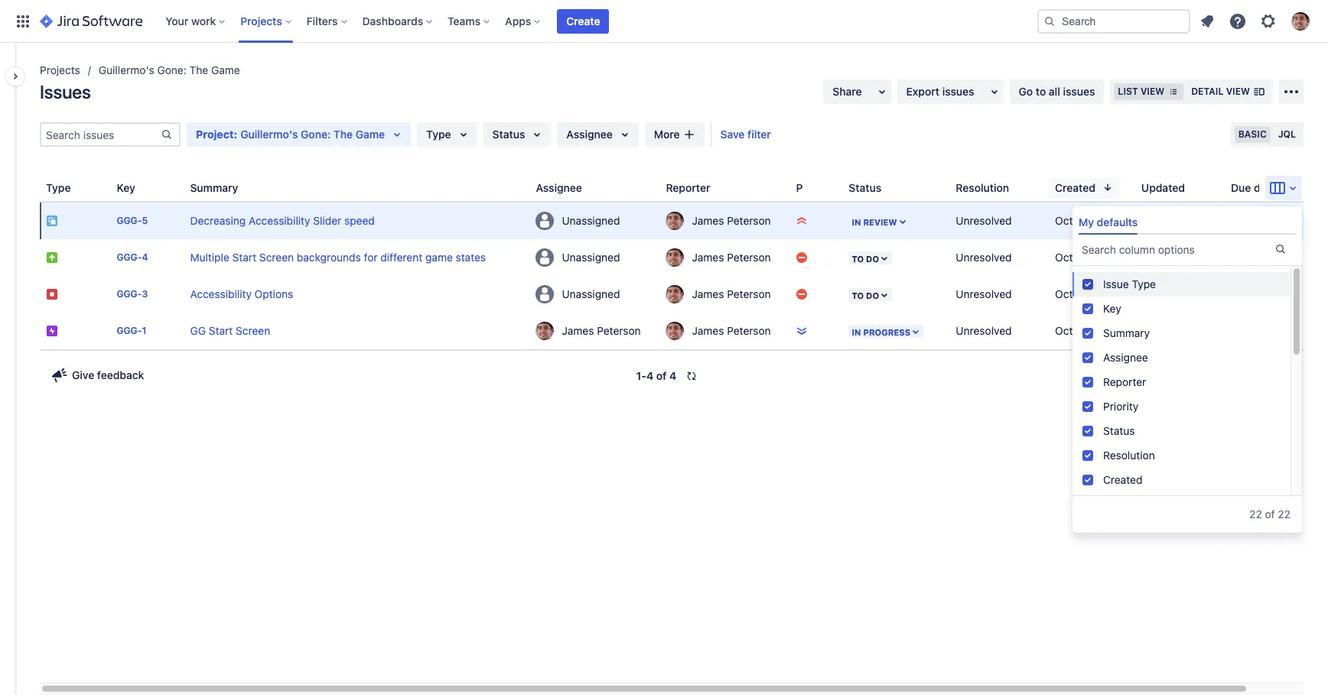Task type: describe. For each thing, give the bounding box(es) containing it.
1
[[142, 326, 146, 337]]

type inside button
[[46, 181, 71, 194]]

1 22 from the left
[[1250, 508, 1263, 521]]

peterson for accessibility options
[[727, 288, 771, 301]]

assignee button
[[557, 122, 639, 147]]

your
[[166, 14, 189, 27]]

drag column image for updated
[[1136, 179, 1154, 197]]

projects button
[[236, 9, 297, 33]]

5
[[142, 215, 148, 227]]

issues element
[[40, 175, 1329, 350]]

detail
[[1192, 86, 1224, 97]]

p
[[796, 181, 803, 194]]

options
[[255, 288, 293, 301]]

sorted in descending order image
[[1102, 182, 1114, 194]]

drag column image for reporter
[[660, 179, 678, 197]]

ggg- for decreasing
[[117, 215, 142, 227]]

james peterson for decreasing accessibility slider speed
[[692, 214, 771, 227]]

2023 left 15,
[[1181, 325, 1207, 338]]

settings image
[[1260, 12, 1278, 30]]

resolution inside button
[[956, 181, 1010, 194]]

2023 down search on the right top
[[1095, 288, 1121, 301]]

filter
[[748, 128, 771, 141]]

different
[[381, 251, 423, 264]]

0 horizontal spatial of
[[657, 370, 667, 383]]

0 vertical spatial guillermo's
[[99, 64, 154, 77]]

teams
[[448, 14, 481, 27]]

3
[[142, 289, 148, 300]]

to
[[1036, 85, 1046, 98]]

projects link
[[40, 61, 80, 80]]

speed
[[344, 214, 375, 227]]

more
[[654, 128, 680, 141]]

key inside button
[[117, 181, 135, 194]]

nov for nov 15, 2023
[[1231, 325, 1251, 338]]

ggg- for accessibility
[[117, 289, 142, 300]]

2023 down issue
[[1095, 325, 1121, 338]]

1-4 of 4
[[637, 370, 677, 383]]

search column options
[[1082, 244, 1195, 257]]

save filter
[[721, 128, 771, 141]]

nov 15, 2023
[[1231, 325, 1297, 338]]

save
[[721, 128, 745, 141]]

type button
[[40, 177, 95, 199]]

bug image
[[46, 289, 58, 301]]

created inside button
[[1056, 181, 1096, 194]]

2023 right column
[[1181, 251, 1207, 264]]

create
[[567, 14, 600, 27]]

multiple start screen backgrounds for different game states
[[190, 251, 486, 264]]

oct 30, 2023 up search on the right top
[[1056, 214, 1121, 227]]

refresh image
[[686, 370, 698, 383]]

james peterson for multiple start screen backgrounds for different game states
[[692, 251, 771, 264]]

save filter button
[[711, 122, 781, 147]]

james for accessibility options
[[692, 288, 724, 301]]

dashboards button
[[358, 9, 439, 33]]

status button
[[483, 122, 551, 147]]

screen for multiple
[[259, 251, 294, 264]]

Search field
[[1038, 9, 1191, 33]]

ggg-1 link
[[117, 326, 146, 337]]

issue
[[1104, 278, 1129, 291]]

lowest image
[[796, 325, 809, 338]]

1 vertical spatial reporter
[[1104, 376, 1147, 389]]

unresolved for decreasing accessibility slider speed
[[956, 214, 1012, 227]]

summary inside summary button
[[190, 181, 238, 194]]

0 vertical spatial game
[[211, 64, 240, 77]]

give
[[72, 369, 94, 382]]

james for decreasing accessibility slider speed
[[692, 214, 724, 227]]

unassigned for speed
[[562, 214, 620, 227]]

backgrounds
[[297, 251, 361, 264]]

unresolved for multiple start screen backgrounds for different game states
[[956, 251, 1012, 264]]

status inside button
[[849, 181, 882, 194]]

2023 right 15,
[[1271, 325, 1297, 338]]

1 vertical spatial accessibility
[[190, 288, 252, 301]]

ggg-3 link
[[117, 289, 148, 300]]

status inside dropdown button
[[493, 128, 525, 141]]

drag column image for status
[[843, 179, 861, 197]]

guillermo's gone: the game link
[[99, 61, 240, 80]]

your profile and settings image
[[1292, 12, 1310, 30]]

board icon image
[[1269, 179, 1287, 197]]

unresolved for gg start screen
[[956, 325, 1012, 338]]

multiple
[[190, 251, 229, 264]]

unassigned for backgrounds
[[562, 251, 620, 264]]

oct 30, 2023 up issue type
[[1142, 251, 1207, 264]]

options
[[1159, 244, 1195, 257]]

project : guillermo's gone: the game
[[196, 128, 385, 141]]

1 horizontal spatial guillermo's
[[240, 128, 298, 141]]

decreasing
[[190, 214, 246, 227]]

drag column image for p
[[790, 179, 809, 197]]

unresolved for accessibility options
[[956, 288, 1012, 301]]

Search issues text field
[[41, 124, 161, 145]]

go to all issues
[[1019, 85, 1096, 98]]

the inside guillermo's gone: the game link
[[189, 64, 208, 77]]

export
[[907, 85, 940, 98]]

project
[[196, 128, 234, 141]]

james peterson for gg start screen
[[692, 325, 771, 338]]

reporter button
[[660, 177, 735, 199]]

assignee button
[[530, 177, 607, 199]]

key button
[[111, 177, 160, 199]]

1-
[[637, 370, 647, 383]]

teams button
[[443, 9, 496, 33]]

view for detail view
[[1227, 86, 1251, 97]]

:
[[234, 128, 237, 141]]

go to all issues link
[[1010, 80, 1105, 104]]

peterson for multiple start screen backgrounds for different game states
[[727, 251, 771, 264]]

guillermo's gone: the game
[[99, 64, 240, 77]]

drag column image for summary
[[184, 179, 202, 197]]

type button
[[417, 122, 477, 147]]

give feedback button
[[41, 364, 153, 388]]

apps button
[[501, 9, 547, 33]]

states
[[456, 251, 486, 264]]

defaults
[[1097, 216, 1138, 229]]

ggg-3
[[117, 289, 148, 300]]

my
[[1079, 216, 1094, 229]]

ggg-4 link
[[117, 252, 148, 264]]

due
[[1231, 181, 1252, 194]]

medium high image for accessibility options
[[796, 289, 809, 301]]

import and bulk change issues image
[[1283, 83, 1301, 101]]

oct 30, 2023 down the "options"
[[1142, 288, 1207, 301]]

2023 right my in the right of the page
[[1095, 214, 1121, 227]]

nov 30, 2023
[[1231, 214, 1299, 227]]

sidebar navigation image
[[0, 61, 34, 92]]

2023 down the "options"
[[1181, 288, 1207, 301]]

filters button
[[302, 9, 353, 33]]

status button
[[843, 177, 906, 199]]

accessibility options link
[[190, 288, 293, 301]]

0 vertical spatial accessibility
[[249, 214, 310, 227]]

gg
[[190, 325, 206, 338]]

for
[[364, 251, 378, 264]]

projects for projects popup button
[[241, 14, 282, 27]]

share button
[[824, 80, 891, 104]]

peterson for decreasing accessibility slider speed
[[727, 214, 771, 227]]

summary button
[[184, 177, 263, 199]]

ggg-5 link
[[117, 215, 148, 227]]

oct 30, 2023 up the "options"
[[1142, 214, 1207, 227]]

dashboards
[[362, 14, 423, 27]]

priority
[[1104, 400, 1139, 413]]



Task type: vqa. For each thing, say whether or not it's contained in the screenshot.
Game inside the "link"
yes



Task type: locate. For each thing, give the bounding box(es) containing it.
0 horizontal spatial the
[[189, 64, 208, 77]]

2 ggg- from the top
[[117, 252, 142, 264]]

row containing multiple start screen backgrounds for different game states
[[40, 240, 1329, 276]]

22 of 22
[[1250, 508, 1291, 521]]

resolution
[[956, 181, 1010, 194], [1104, 449, 1156, 462]]

2 vertical spatial assignee
[[1104, 351, 1149, 364]]

status down priority
[[1104, 425, 1135, 438]]

row containing decreasing accessibility slider speed
[[40, 203, 1329, 240]]

oct 30, 2023 down issue type
[[1142, 325, 1207, 338]]

give feedback
[[72, 369, 144, 382]]

4 drag column image from the left
[[790, 179, 809, 197]]

0 horizontal spatial reporter
[[666, 181, 711, 194]]

1 issues from the left
[[943, 85, 975, 98]]

date
[[1254, 181, 1277, 194]]

0 horizontal spatial game
[[211, 64, 240, 77]]

jql
[[1279, 129, 1297, 140]]

drag column image for created
[[1049, 179, 1068, 197]]

slider
[[313, 214, 342, 227]]

assignee down assignee dropdown button
[[536, 181, 582, 194]]

3 ggg- from the top
[[117, 289, 142, 300]]

1 horizontal spatial projects
[[241, 14, 282, 27]]

1 horizontal spatial of
[[1266, 508, 1276, 521]]

drag column image inside type button
[[40, 179, 58, 197]]

help image
[[1229, 12, 1248, 30]]

drag column image inside assignee button
[[530, 179, 548, 197]]

4 ggg- from the top
[[117, 326, 142, 337]]

1 vertical spatial assignee
[[536, 181, 582, 194]]

summary down issue type
[[1104, 327, 1150, 340]]

ggg-5
[[117, 215, 148, 227]]

drag column image up ggg-5
[[111, 179, 129, 197]]

1 drag column image from the left
[[111, 179, 129, 197]]

nov down due
[[1231, 214, 1251, 227]]

more button
[[645, 122, 705, 147]]

4 for ggg-
[[142, 252, 148, 264]]

0 horizontal spatial projects
[[40, 64, 80, 77]]

accessibility
[[249, 214, 310, 227], [190, 288, 252, 301]]

1 vertical spatial status
[[849, 181, 882, 194]]

5 drag column image from the left
[[1225, 179, 1244, 197]]

1 vertical spatial created
[[1104, 474, 1143, 487]]

drag column image
[[40, 179, 58, 197], [184, 179, 202, 197], [660, 179, 678, 197], [790, 179, 809, 197], [843, 179, 861, 197], [950, 179, 969, 197]]

gg start screen link
[[190, 325, 270, 338]]

issues inside button
[[943, 85, 975, 98]]

3 drag column image from the left
[[1049, 179, 1068, 197]]

share
[[833, 85, 862, 98]]

4
[[142, 252, 148, 264], [647, 370, 654, 383], [670, 370, 677, 383]]

1 horizontal spatial game
[[356, 128, 385, 141]]

4 for 1-
[[647, 370, 654, 383]]

issues right all
[[1064, 85, 1096, 98]]

start for multiple
[[232, 251, 257, 264]]

1 horizontal spatial gone:
[[301, 128, 331, 141]]

2 view from the left
[[1227, 86, 1251, 97]]

accessibility options
[[190, 288, 293, 301]]

1 vertical spatial screen
[[236, 325, 270, 338]]

banner
[[0, 0, 1329, 43]]

2 unassigned from the top
[[562, 251, 620, 264]]

2023 up the "options"
[[1181, 214, 1207, 227]]

1 horizontal spatial key
[[1104, 302, 1122, 315]]

notifications image
[[1199, 12, 1217, 30]]

row containing gg start screen
[[40, 313, 1329, 350]]

1 horizontal spatial summary
[[1104, 327, 1150, 340]]

appswitcher icon image
[[14, 12, 32, 30]]

1 horizontal spatial type
[[426, 128, 451, 141]]

0 vertical spatial gone:
[[157, 64, 187, 77]]

status
[[493, 128, 525, 141], [849, 181, 882, 194], [1104, 425, 1135, 438]]

ggg- up the ggg-1
[[117, 289, 142, 300]]

reporter up priority
[[1104, 376, 1147, 389]]

drag column image left sorted in descending order image
[[1049, 179, 1068, 197]]

2 horizontal spatial 4
[[670, 370, 677, 383]]

0 vertical spatial nov
[[1231, 214, 1251, 227]]

game
[[426, 251, 453, 264]]

0 horizontal spatial key
[[117, 181, 135, 194]]

in review - change status image
[[898, 217, 907, 226]]

guillermo's
[[99, 64, 154, 77], [240, 128, 298, 141]]

key up ggg-5
[[117, 181, 135, 194]]

drag column image inside status button
[[843, 179, 861, 197]]

assignee inside dropdown button
[[567, 128, 613, 141]]

2023 up issue
[[1095, 251, 1121, 264]]

key
[[117, 181, 135, 194], [1104, 302, 1122, 315]]

decreasing accessibility slider speed
[[190, 214, 375, 227]]

1 horizontal spatial issues
[[1064, 85, 1096, 98]]

decreasing accessibility slider speed link
[[190, 214, 375, 227]]

due date button
[[1225, 177, 1302, 199]]

2 22 from the left
[[1278, 508, 1291, 521]]

1 vertical spatial game
[[356, 128, 385, 141]]

1 vertical spatial nov
[[1231, 325, 1251, 338]]

2 horizontal spatial type
[[1132, 278, 1156, 291]]

medium high image
[[796, 252, 809, 264], [796, 289, 809, 301]]

2023 down board icon
[[1273, 214, 1299, 227]]

1 vertical spatial guillermo's
[[240, 128, 298, 141]]

drag column image inside created button
[[1049, 179, 1068, 197]]

guillermo's right :
[[240, 128, 298, 141]]

0 horizontal spatial guillermo's
[[99, 64, 154, 77]]

0 vertical spatial status
[[493, 128, 525, 141]]

medium high image up lowest image
[[796, 289, 809, 301]]

ggg-4
[[117, 252, 148, 264]]

0 vertical spatial key
[[117, 181, 135, 194]]

summary up decreasing
[[190, 181, 238, 194]]

row containing accessibility options
[[40, 276, 1329, 313]]

drag column image inside updated button
[[1136, 179, 1154, 197]]

1 vertical spatial type
[[46, 181, 71, 194]]

assignee inside button
[[536, 181, 582, 194]]

3 unassigned from the top
[[562, 288, 620, 301]]

0 vertical spatial medium high image
[[796, 252, 809, 264]]

multiple start screen backgrounds for different game states link
[[190, 251, 486, 264]]

open export issues dropdown image
[[985, 83, 1004, 101]]

4 unresolved from the top
[[956, 325, 1012, 338]]

ggg- down ggg-5 link
[[117, 252, 142, 264]]

export issues
[[907, 85, 975, 98]]

4 row from the top
[[40, 313, 1329, 350]]

unresolved
[[956, 214, 1012, 227], [956, 251, 1012, 264], [956, 288, 1012, 301], [956, 325, 1012, 338]]

ggg-1
[[117, 326, 146, 337]]

drag column image inside summary button
[[184, 179, 202, 197]]

3 row from the top
[[40, 276, 1329, 313]]

0 vertical spatial projects
[[241, 14, 282, 27]]

type
[[426, 128, 451, 141], [46, 181, 71, 194], [1132, 278, 1156, 291]]

drag column image for due date
[[1225, 179, 1244, 197]]

screen for gg
[[236, 325, 270, 338]]

0 horizontal spatial created
[[1056, 181, 1096, 194]]

1 unresolved from the top
[[956, 214, 1012, 227]]

1 vertical spatial key
[[1104, 302, 1122, 315]]

drag column image right sorted in descending order image
[[1136, 179, 1154, 197]]

ggg- for gg
[[117, 326, 142, 337]]

1 vertical spatial projects
[[40, 64, 80, 77]]

2 drag column image from the left
[[184, 179, 202, 197]]

my defaults
[[1079, 216, 1138, 229]]

drag column image inside resolution button
[[950, 179, 969, 197]]

assignee
[[567, 128, 613, 141], [536, 181, 582, 194], [1104, 351, 1149, 364]]

drag column image for resolution
[[950, 179, 969, 197]]

reporter inside "button"
[[666, 181, 711, 194]]

2 drag column image from the left
[[530, 179, 548, 197]]

medium high image down the highest icon on the top right
[[796, 252, 809, 264]]

2 medium high image from the top
[[796, 289, 809, 301]]

james
[[692, 214, 724, 227], [692, 251, 724, 264], [692, 288, 724, 301], [562, 325, 594, 338], [692, 325, 724, 338]]

1 vertical spatial of
[[1266, 508, 1276, 521]]

export issues button
[[897, 80, 1004, 104]]

start right the multiple
[[232, 251, 257, 264]]

projects inside popup button
[[241, 14, 282, 27]]

oct 30, 2023 down search on the right top
[[1056, 288, 1121, 301]]

ggg-
[[117, 215, 142, 227], [117, 252, 142, 264], [117, 289, 142, 300], [117, 326, 142, 337]]

james for multiple start screen backgrounds for different game states
[[692, 251, 724, 264]]

3 unresolved from the top
[[956, 288, 1012, 301]]

2 unresolved from the top
[[956, 251, 1012, 264]]

drag column image
[[111, 179, 129, 197], [530, 179, 548, 197], [1049, 179, 1068, 197], [1136, 179, 1154, 197], [1225, 179, 1244, 197]]

column
[[1120, 244, 1156, 257]]

created down priority
[[1104, 474, 1143, 487]]

1 ggg- from the top
[[117, 215, 142, 227]]

created
[[1056, 181, 1096, 194], [1104, 474, 1143, 487]]

0 vertical spatial unassigned
[[562, 214, 620, 227]]

0 vertical spatial resolution
[[956, 181, 1010, 194]]

1 vertical spatial the
[[334, 128, 353, 141]]

4 drag column image from the left
[[1136, 179, 1154, 197]]

oct 30, 2023 down issue
[[1056, 325, 1121, 338]]

view for list view
[[1141, 86, 1165, 97]]

guillermo's right the projects "link"
[[99, 64, 154, 77]]

status right type dropdown button on the left of the page
[[493, 128, 525, 141]]

medium high image for multiple start screen backgrounds for different game states
[[796, 252, 809, 264]]

open share dialog image
[[873, 83, 891, 101]]

2 nov from the top
[[1231, 325, 1251, 338]]

0 horizontal spatial view
[[1141, 86, 1165, 97]]

peterson
[[727, 214, 771, 227], [727, 251, 771, 264], [727, 288, 771, 301], [597, 325, 641, 338], [727, 325, 771, 338]]

2 vertical spatial unassigned
[[562, 288, 620, 301]]

list view
[[1118, 86, 1165, 97]]

1 row from the top
[[40, 203, 1329, 240]]

start for gg
[[209, 325, 233, 338]]

of
[[657, 370, 667, 383], [1266, 508, 1276, 521]]

jira software image
[[40, 12, 143, 30], [40, 12, 143, 30]]

screen up options
[[259, 251, 294, 264]]

p button
[[790, 177, 828, 199]]

your work
[[166, 14, 216, 27]]

1 drag column image from the left
[[40, 179, 58, 197]]

sub task image
[[46, 215, 58, 227]]

list
[[1118, 86, 1139, 97]]

ggg- down ggg-3
[[117, 326, 142, 337]]

6 drag column image from the left
[[950, 179, 969, 197]]

projects for the projects "link"
[[40, 64, 80, 77]]

peterson for gg start screen
[[727, 325, 771, 338]]

drag column image for type
[[40, 179, 58, 197]]

your work button
[[161, 9, 231, 33]]

reporter
[[666, 181, 711, 194], [1104, 376, 1147, 389]]

0 horizontal spatial 4
[[142, 252, 148, 264]]

1 horizontal spatial status
[[849, 181, 882, 194]]

1 unassigned from the top
[[562, 214, 620, 227]]

projects right the work
[[241, 14, 282, 27]]

0 horizontal spatial resolution
[[956, 181, 1010, 194]]

search
[[1082, 244, 1117, 257]]

ggg- down key button
[[117, 215, 142, 227]]

start
[[232, 251, 257, 264], [209, 325, 233, 338]]

james peterson
[[692, 214, 771, 227], [692, 251, 771, 264], [692, 288, 771, 301], [562, 325, 641, 338], [692, 325, 771, 338]]

basic
[[1239, 129, 1267, 140]]

0 vertical spatial start
[[232, 251, 257, 264]]

1 vertical spatial unassigned
[[562, 251, 620, 264]]

0 horizontal spatial status
[[493, 128, 525, 141]]

0 horizontal spatial type
[[46, 181, 71, 194]]

resolution button
[[950, 177, 1034, 199]]

chevron down icon image
[[1284, 179, 1303, 197]]

status right p 'button'
[[849, 181, 882, 194]]

1 medium high image from the top
[[796, 252, 809, 264]]

drag column image down status dropdown button
[[530, 179, 548, 197]]

addicon image
[[683, 129, 695, 141]]

1 horizontal spatial 4
[[647, 370, 654, 383]]

assignee up priority
[[1104, 351, 1149, 364]]

1 nov from the top
[[1231, 214, 1251, 227]]

assignee up assignee button
[[567, 128, 613, 141]]

apps
[[505, 14, 531, 27]]

3 drag column image from the left
[[660, 179, 678, 197]]

0 vertical spatial the
[[189, 64, 208, 77]]

go
[[1019, 85, 1033, 98]]

2023
[[1095, 214, 1121, 227], [1181, 214, 1207, 227], [1273, 214, 1299, 227], [1095, 251, 1121, 264], [1181, 251, 1207, 264], [1095, 288, 1121, 301], [1181, 288, 1207, 301], [1095, 325, 1121, 338], [1181, 325, 1207, 338], [1271, 325, 1297, 338]]

james for gg start screen
[[692, 325, 724, 338]]

reporter down "addicon"
[[666, 181, 711, 194]]

1 vertical spatial gone:
[[301, 128, 331, 141]]

the
[[189, 64, 208, 77], [334, 128, 353, 141]]

2 vertical spatial type
[[1132, 278, 1156, 291]]

0 horizontal spatial issues
[[943, 85, 975, 98]]

0 vertical spatial assignee
[[567, 128, 613, 141]]

1 vertical spatial resolution
[[1104, 449, 1156, 462]]

1 horizontal spatial resolution
[[1104, 449, 1156, 462]]

view right the list
[[1141, 86, 1165, 97]]

screen down accessibility options
[[236, 325, 270, 338]]

1 horizontal spatial reporter
[[1104, 376, 1147, 389]]

gone:
[[157, 64, 187, 77], [301, 128, 331, 141]]

4 inside row
[[142, 252, 148, 264]]

banner containing your work
[[0, 0, 1329, 43]]

accessibility left slider
[[249, 214, 310, 227]]

start right gg
[[209, 325, 233, 338]]

epic image
[[46, 325, 58, 338]]

oct 30, 2023 down my in the right of the page
[[1056, 251, 1121, 264]]

ggg- for multiple
[[117, 252, 142, 264]]

drag column image inside reporter "button"
[[660, 179, 678, 197]]

drag column image inside key button
[[111, 179, 129, 197]]

1 vertical spatial summary
[[1104, 327, 1150, 340]]

issues right the export
[[943, 85, 975, 98]]

gg start screen
[[190, 325, 270, 338]]

5 drag column image from the left
[[843, 179, 861, 197]]

None text field
[[1082, 243, 1085, 258]]

highest image
[[796, 215, 809, 227]]

drag column image left date on the right top
[[1225, 179, 1244, 197]]

oct
[[1056, 214, 1073, 227], [1142, 214, 1160, 227], [1056, 251, 1073, 264], [1142, 251, 1160, 264], [1056, 288, 1073, 301], [1142, 288, 1160, 301], [1056, 325, 1073, 338], [1142, 325, 1160, 338]]

drag column image for key
[[111, 179, 129, 197]]

created left sorted in descending order image
[[1056, 181, 1096, 194]]

0 vertical spatial screen
[[259, 251, 294, 264]]

1 view from the left
[[1141, 86, 1165, 97]]

1 vertical spatial medium high image
[[796, 289, 809, 301]]

updated button
[[1136, 177, 1210, 199]]

0 vertical spatial reporter
[[666, 181, 711, 194]]

1 vertical spatial start
[[209, 325, 233, 338]]

0 vertical spatial created
[[1056, 181, 1096, 194]]

work
[[191, 14, 216, 27]]

nov left 15,
[[1231, 325, 1251, 338]]

improvement image
[[46, 252, 58, 264]]

2 vertical spatial status
[[1104, 425, 1135, 438]]

primary element
[[9, 0, 1038, 42]]

drag column image inside due date button
[[1225, 179, 1244, 197]]

1 horizontal spatial view
[[1227, 86, 1251, 97]]

1 horizontal spatial created
[[1104, 474, 1143, 487]]

feedback
[[97, 369, 144, 382]]

create button
[[557, 9, 610, 33]]

drag column image for assignee
[[530, 179, 548, 197]]

1 horizontal spatial 22
[[1278, 508, 1291, 521]]

issue type
[[1104, 278, 1156, 291]]

nov for nov 30, 2023
[[1231, 214, 1251, 227]]

2 row from the top
[[40, 240, 1329, 276]]

issues
[[40, 81, 91, 103]]

0 horizontal spatial gone:
[[157, 64, 187, 77]]

type inside dropdown button
[[426, 128, 451, 141]]

detail view
[[1192, 86, 1251, 97]]

updated
[[1142, 181, 1186, 194]]

drag column image inside p 'button'
[[790, 179, 809, 197]]

2 issues from the left
[[1064, 85, 1096, 98]]

0 horizontal spatial summary
[[190, 181, 238, 194]]

2 horizontal spatial status
[[1104, 425, 1135, 438]]

all
[[1049, 85, 1061, 98]]

key down issue
[[1104, 302, 1122, 315]]

1 horizontal spatial the
[[334, 128, 353, 141]]

projects up issues
[[40, 64, 80, 77]]

0 vertical spatial type
[[426, 128, 451, 141]]

0 vertical spatial summary
[[190, 181, 238, 194]]

accessibility up gg start screen
[[190, 288, 252, 301]]

created button
[[1049, 177, 1120, 199]]

row
[[40, 203, 1329, 240], [40, 240, 1329, 276], [40, 276, 1329, 313], [40, 313, 1329, 350]]

search image
[[1044, 15, 1056, 27]]

james peterson for accessibility options
[[692, 288, 771, 301]]

due date
[[1231, 181, 1277, 194]]

0 horizontal spatial 22
[[1250, 508, 1263, 521]]

view right detail
[[1227, 86, 1251, 97]]

filters
[[307, 14, 338, 27]]

0 vertical spatial of
[[657, 370, 667, 383]]

summary
[[190, 181, 238, 194], [1104, 327, 1150, 340]]



